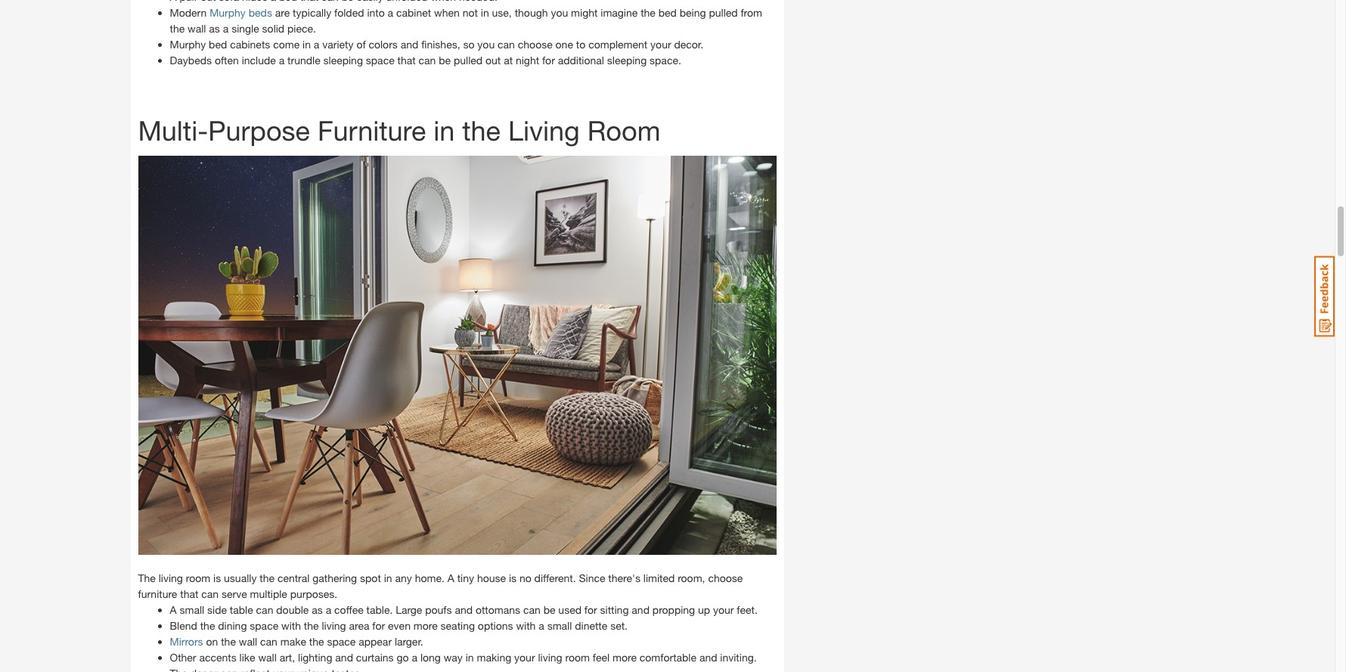Task type: locate. For each thing, give the bounding box(es) containing it.
and right colors
[[401, 38, 419, 51]]

the up furniture
[[138, 572, 156, 584]]

space down colors
[[366, 54, 395, 67]]

a up trundle
[[314, 38, 320, 51]]

living
[[159, 572, 183, 584], [322, 619, 346, 632], [538, 651, 562, 664]]

2 horizontal spatial for
[[585, 603, 597, 616]]

0 horizontal spatial more
[[414, 619, 438, 632]]

in right not
[[481, 6, 489, 19]]

2 horizontal spatial living
[[538, 651, 562, 664]]

0 horizontal spatial is
[[213, 572, 221, 584]]

murphy bed cabinets come in a variety of colors and finishes, so you can choose one to complement your decor. daybeds often include a trundle sleeping space that can be pulled out at night for additional sleeping space.
[[170, 38, 704, 67]]

choose inside murphy bed cabinets come in a variety of colors and finishes, so you can choose one to complement your decor. daybeds often include a trundle sleeping space that can be pulled out at night for additional sleeping space.
[[518, 38, 553, 51]]

and right 'sitting'
[[632, 603, 650, 616]]

you
[[551, 6, 568, 19], [478, 38, 495, 51]]

pulled left from at the right of page
[[709, 6, 738, 19]]

1 vertical spatial as
[[312, 603, 323, 616]]

small down used
[[547, 619, 572, 632]]

1 horizontal spatial that
[[398, 54, 416, 67]]

1 horizontal spatial living
[[322, 619, 346, 632]]

2 is from the left
[[509, 572, 517, 584]]

might
[[571, 6, 598, 19]]

for right the "night"
[[542, 54, 555, 67]]

1 horizontal spatial be
[[544, 603, 556, 616]]

1 with from the left
[[281, 619, 301, 632]]

propping
[[653, 603, 695, 616]]

1 horizontal spatial you
[[551, 6, 568, 19]]

1 horizontal spatial pulled
[[709, 6, 738, 19]]

bed left "being"
[[659, 6, 677, 19]]

of
[[357, 38, 366, 51]]

can down no at bottom
[[523, 603, 541, 616]]

1 horizontal spatial murphy
[[210, 6, 246, 19]]

space down table
[[250, 619, 278, 632]]

a left coffee
[[326, 603, 331, 616]]

wall up like
[[239, 635, 257, 648]]

0 horizontal spatial murphy
[[170, 38, 206, 51]]

0 vertical spatial choose
[[518, 38, 553, 51]]

multi-
[[138, 114, 208, 147]]

in up trundle
[[303, 38, 311, 51]]

0 vertical spatial murphy
[[210, 6, 246, 19]]

murphy inside murphy bed cabinets come in a variety of colors and finishes, so you can choose one to complement your decor. daybeds often include a trundle sleeping space that can be pulled out at night for additional sleeping space.
[[170, 38, 206, 51]]

2 vertical spatial living
[[538, 651, 562, 664]]

more right feel
[[613, 651, 637, 664]]

with down double
[[281, 619, 301, 632]]

0 horizontal spatial sleeping
[[323, 54, 363, 67]]

daybeds
[[170, 54, 212, 67]]

a right into
[[388, 6, 393, 19]]

a
[[448, 572, 454, 584], [170, 603, 177, 616]]

wall
[[188, 22, 206, 35], [239, 635, 257, 648], [258, 651, 277, 664]]

solid
[[262, 22, 285, 35]]

wall down modern
[[188, 22, 206, 35]]

room left feel
[[565, 651, 590, 664]]

gathering
[[313, 572, 357, 584]]

0 horizontal spatial be
[[439, 54, 451, 67]]

for down table.
[[372, 619, 385, 632]]

you right so
[[478, 38, 495, 51]]

0 horizontal spatial as
[[209, 22, 220, 35]]

2 vertical spatial for
[[372, 619, 385, 632]]

1 vertical spatial bed
[[209, 38, 227, 51]]

that right furniture
[[180, 587, 198, 600]]

0 vertical spatial you
[[551, 6, 568, 19]]

making
[[477, 651, 512, 664]]

in
[[481, 6, 489, 19], [303, 38, 311, 51], [434, 114, 455, 147], [384, 572, 392, 584], [466, 651, 474, 664]]

1 vertical spatial be
[[544, 603, 556, 616]]

the down modern
[[170, 22, 185, 35]]

your inside murphy bed cabinets come in a variety of colors and finishes, so you can choose one to complement your decor. daybeds often include a trundle sleeping space that can be pulled out at night for additional sleeping space.
[[651, 38, 671, 51]]

for up dinette
[[585, 603, 597, 616]]

pulled inside are typically folded into a cabinet when not in use, though you might imagine the bed being pulled from the wall as a single solid piece.
[[709, 6, 738, 19]]

can
[[498, 38, 515, 51], [419, 54, 436, 67], [201, 587, 219, 600], [256, 603, 273, 616], [523, 603, 541, 616], [260, 635, 278, 648], [221, 667, 238, 672]]

any
[[395, 572, 412, 584]]

and inside murphy bed cabinets come in a variety of colors and finishes, so you can choose one to complement your decor. daybeds often include a trundle sleeping space that can be pulled out at night for additional sleeping space.
[[401, 38, 419, 51]]

into
[[367, 6, 385, 19]]

0 horizontal spatial bed
[[209, 38, 227, 51]]

1 vertical spatial that
[[180, 587, 198, 600]]

central
[[278, 572, 310, 584]]

1 vertical spatial choose
[[708, 572, 743, 584]]

in right way
[[466, 651, 474, 664]]

1 vertical spatial murphy
[[170, 38, 206, 51]]

1 horizontal spatial sleeping
[[607, 54, 647, 67]]

living left feel
[[538, 651, 562, 664]]

0 vertical spatial be
[[439, 54, 451, 67]]

small up blend
[[180, 603, 204, 616]]

you left might in the top of the page
[[551, 6, 568, 19]]

0 horizontal spatial pulled
[[454, 54, 483, 67]]

0 vertical spatial as
[[209, 22, 220, 35]]

you inside are typically folded into a cabinet when not in use, though you might imagine the bed being pulled from the wall as a single solid piece.
[[551, 6, 568, 19]]

purposes.
[[290, 587, 338, 600]]

choose up the "night"
[[518, 38, 553, 51]]

0 horizontal spatial living
[[159, 572, 183, 584]]

the up the make
[[304, 619, 319, 632]]

finishes,
[[421, 38, 460, 51]]

wall inside are typically folded into a cabinet when not in use, though you might imagine the bed being pulled from the wall as a single solid piece.
[[188, 22, 206, 35]]

in inside are typically folded into a cabinet when not in use, though you might imagine the bed being pulled from the wall as a single solid piece.
[[481, 6, 489, 19]]

1 vertical spatial the
[[170, 667, 187, 672]]

0 vertical spatial wall
[[188, 22, 206, 35]]

living down coffee
[[322, 619, 346, 632]]

2 with from the left
[[516, 619, 536, 632]]

2 sleeping from the left
[[607, 54, 647, 67]]

can up the side
[[201, 587, 219, 600]]

0 horizontal spatial that
[[180, 587, 198, 600]]

0 horizontal spatial you
[[478, 38, 495, 51]]

1 horizontal spatial is
[[509, 572, 517, 584]]

0 vertical spatial small
[[180, 603, 204, 616]]

to
[[576, 38, 586, 51]]

1 horizontal spatial wall
[[239, 635, 257, 648]]

can down multiple
[[256, 603, 273, 616]]

1 horizontal spatial for
[[542, 54, 555, 67]]

1 vertical spatial space
[[250, 619, 278, 632]]

1 sleeping from the left
[[323, 54, 363, 67]]

0 vertical spatial living
[[159, 572, 183, 584]]

come
[[273, 38, 300, 51]]

more down poufs
[[414, 619, 438, 632]]

dining
[[218, 619, 247, 632]]

unique
[[297, 667, 329, 672]]

the
[[138, 572, 156, 584], [170, 667, 187, 672]]

the up on
[[200, 619, 215, 632]]

1 horizontal spatial room
[[565, 651, 590, 664]]

as down modern murphy beds
[[209, 22, 220, 35]]

your up space.
[[651, 38, 671, 51]]

different.
[[534, 572, 576, 584]]

lighting
[[298, 651, 332, 664]]

sleeping
[[323, 54, 363, 67], [607, 54, 647, 67]]

since
[[579, 572, 606, 584]]

1 horizontal spatial choose
[[708, 572, 743, 584]]

1 horizontal spatial bed
[[659, 6, 677, 19]]

with right the options
[[516, 619, 536, 632]]

0 horizontal spatial choose
[[518, 38, 553, 51]]

on
[[206, 635, 218, 648]]

2 vertical spatial space
[[327, 635, 356, 648]]

way
[[444, 651, 463, 664]]

a up blend
[[170, 603, 177, 616]]

1 horizontal spatial with
[[516, 619, 536, 632]]

1 vertical spatial wall
[[239, 635, 257, 648]]

1 vertical spatial living
[[322, 619, 346, 632]]

typically
[[293, 6, 331, 19]]

0 horizontal spatial for
[[372, 619, 385, 632]]

sleeping down complement
[[607, 54, 647, 67]]

2 horizontal spatial space
[[366, 54, 395, 67]]

0 horizontal spatial with
[[281, 619, 301, 632]]

is
[[213, 572, 221, 584], [509, 572, 517, 584]]

is left usually
[[213, 572, 221, 584]]

0 vertical spatial more
[[414, 619, 438, 632]]

a down come
[[279, 54, 285, 67]]

larger.
[[395, 635, 423, 648]]

in inside murphy bed cabinets come in a variety of colors and finishes, so you can choose one to complement your decor. daybeds often include a trundle sleeping space that can be pulled out at night for additional sleeping space.
[[303, 38, 311, 51]]

be down finishes,
[[439, 54, 451, 67]]

1 vertical spatial small
[[547, 619, 572, 632]]

0 horizontal spatial a
[[170, 603, 177, 616]]

mirrors link
[[170, 635, 203, 648]]

night
[[516, 54, 539, 67]]

a
[[388, 6, 393, 19], [223, 22, 229, 35], [314, 38, 320, 51], [279, 54, 285, 67], [326, 603, 331, 616], [539, 619, 544, 632], [412, 651, 418, 664]]

pulled down so
[[454, 54, 483, 67]]

decor.
[[674, 38, 704, 51]]

though
[[515, 6, 548, 19]]

bed
[[659, 6, 677, 19], [209, 38, 227, 51]]

space.
[[650, 54, 681, 67]]

your right up
[[713, 603, 734, 616]]

murphy up daybeds
[[170, 38, 206, 51]]

often
[[215, 54, 239, 67]]

murphy up single at the left top of page
[[210, 6, 246, 19]]

0 vertical spatial a
[[448, 572, 454, 584]]

be left used
[[544, 603, 556, 616]]

at
[[504, 54, 513, 67]]

so
[[463, 38, 475, 51]]

wall up reflect
[[258, 651, 277, 664]]

you inside murphy bed cabinets come in a variety of colors and finishes, so you can choose one to complement your decor. daybeds often include a trundle sleeping space that can be pulled out at night for additional sleeping space.
[[478, 38, 495, 51]]

0 vertical spatial bed
[[659, 6, 677, 19]]

sleeping down variety
[[323, 54, 363, 67]]

and up seating
[[455, 603, 473, 616]]

imagine
[[601, 6, 638, 19]]

1 vertical spatial pulled
[[454, 54, 483, 67]]

choose
[[518, 38, 553, 51], [708, 572, 743, 584]]

1 horizontal spatial more
[[613, 651, 637, 664]]

0 vertical spatial for
[[542, 54, 555, 67]]

space down area
[[327, 635, 356, 648]]

make
[[280, 635, 306, 648]]

for inside murphy bed cabinets come in a variety of colors and finishes, so you can choose one to complement your decor. daybeds often include a trundle sleeping space that can be pulled out at night for additional sleeping space.
[[542, 54, 555, 67]]

room up the side
[[186, 572, 210, 584]]

1 vertical spatial room
[[565, 651, 590, 664]]

1 horizontal spatial a
[[448, 572, 454, 584]]

1 vertical spatial for
[[585, 603, 597, 616]]

no
[[520, 572, 532, 584]]

1 horizontal spatial as
[[312, 603, 323, 616]]

living up furniture
[[159, 572, 183, 584]]

limited
[[644, 572, 675, 584]]

sitting
[[600, 603, 629, 616]]

more
[[414, 619, 438, 632], [613, 651, 637, 664]]

additional
[[558, 54, 604, 67]]

0 vertical spatial that
[[398, 54, 416, 67]]

ottomans
[[476, 603, 520, 616]]

accents
[[199, 651, 237, 664]]

curtains
[[356, 651, 394, 664]]

the down other
[[170, 667, 187, 672]]

a down modern murphy beds
[[223, 22, 229, 35]]

room
[[587, 114, 661, 147]]

a left tiny
[[448, 572, 454, 584]]

0 horizontal spatial the
[[138, 572, 156, 584]]

1 horizontal spatial the
[[170, 667, 187, 672]]

as down "purposes."
[[312, 603, 323, 616]]

is left no at bottom
[[509, 572, 517, 584]]

large
[[396, 603, 422, 616]]

0 vertical spatial space
[[366, 54, 395, 67]]

that down colors
[[398, 54, 416, 67]]

out
[[486, 54, 501, 67]]

0 horizontal spatial wall
[[188, 22, 206, 35]]

1 vertical spatial you
[[478, 38, 495, 51]]

bed up often
[[209, 38, 227, 51]]

feel
[[593, 651, 610, 664]]

tiny
[[457, 572, 474, 584]]

0 horizontal spatial room
[[186, 572, 210, 584]]

usually
[[224, 572, 257, 584]]

that
[[398, 54, 416, 67], [180, 587, 198, 600]]

2 horizontal spatial wall
[[258, 651, 277, 664]]

0 vertical spatial pulled
[[709, 6, 738, 19]]

like
[[239, 651, 255, 664]]

pulled inside murphy bed cabinets come in a variety of colors and finishes, so you can choose one to complement your decor. daybeds often include a trundle sleeping space that can be pulled out at night for additional sleeping space.
[[454, 54, 483, 67]]

choose right room,
[[708, 572, 743, 584]]

cabinets
[[230, 38, 270, 51]]



Task type: describe. For each thing, give the bounding box(es) containing it.
seating
[[441, 619, 475, 632]]

serve
[[222, 587, 247, 600]]

the living room is usually the central gathering spot in any home. a tiny house is no different. since there's limited room, choose furniture that can serve multiple purposes. a small side table can double as a coffee table. large poufs and ottomans can be used for sitting and propping up your feet. blend the dining space with the living area for even more seating options with a small dinette set. mirrors on the wall can make the space appear larger. other accents like wall art, lighting and curtains go a long way in making your living room feel more comfortable and inviting. the decor can reflect your unique tastes.
[[138, 572, 758, 672]]

0 horizontal spatial small
[[180, 603, 204, 616]]

living
[[508, 114, 580, 147]]

1 horizontal spatial small
[[547, 619, 572, 632]]

be inside the living room is usually the central gathering spot in any home. a tiny house is no different. since there's limited room, choose furniture that can serve multiple purposes. a small side table can double as a coffee table. large poufs and ottomans can be used for sitting and propping up your feet. blend the dining space with the living area for even more seating options with a small dinette set. mirrors on the wall can make the space appear larger. other accents like wall art, lighting and curtains go a long way in making your living room feel more comfortable and inviting. the decor can reflect your unique tastes.
[[544, 603, 556, 616]]

2 vertical spatial wall
[[258, 651, 277, 664]]

can up at
[[498, 38, 515, 51]]

room,
[[678, 572, 705, 584]]

set.
[[611, 619, 628, 632]]

house
[[477, 572, 506, 584]]

comfortable
[[640, 651, 697, 664]]

piece.
[[287, 22, 316, 35]]

decor
[[190, 667, 218, 672]]

bed inside are typically folded into a cabinet when not in use, though you might imagine the bed being pulled from the wall as a single solid piece.
[[659, 6, 677, 19]]

furniture
[[138, 587, 177, 600]]

double
[[276, 603, 309, 616]]

variety
[[322, 38, 354, 51]]

murphy beds link
[[210, 6, 272, 19]]

include
[[242, 54, 276, 67]]

art,
[[280, 651, 295, 664]]

appear
[[359, 635, 392, 648]]

are typically folded into a cabinet when not in use, though you might imagine the bed being pulled from the wall as a single solid piece.
[[170, 6, 762, 35]]

mirrors
[[170, 635, 203, 648]]

used
[[559, 603, 582, 616]]

not
[[463, 6, 478, 19]]

coffee
[[334, 603, 364, 616]]

home.
[[415, 572, 445, 584]]

table
[[230, 603, 253, 616]]

furniture
[[318, 114, 426, 147]]

table.
[[367, 603, 393, 616]]

the up lighting
[[309, 635, 324, 648]]

modern
[[170, 6, 207, 19]]

feedback link image
[[1315, 256, 1335, 337]]

your down art,
[[273, 667, 294, 672]]

1 horizontal spatial space
[[327, 635, 356, 648]]

single
[[232, 22, 259, 35]]

can down finishes,
[[419, 54, 436, 67]]

even
[[388, 619, 411, 632]]

area
[[349, 619, 370, 632]]

dinette
[[575, 619, 608, 632]]

your right making
[[514, 651, 535, 664]]

the right on
[[221, 635, 236, 648]]

the left living
[[462, 114, 501, 147]]

cabinet
[[396, 6, 431, 19]]

a right the options
[[539, 619, 544, 632]]

can left the make
[[260, 635, 278, 648]]

colors
[[369, 38, 398, 51]]

in left any on the bottom left
[[384, 572, 392, 584]]

being
[[680, 6, 706, 19]]

blend
[[170, 619, 197, 632]]

tastes.
[[332, 667, 363, 672]]

complement
[[589, 38, 648, 51]]

as inside are typically folded into a cabinet when not in use, though you might imagine the bed being pulled from the wall as a single solid piece.
[[209, 22, 220, 35]]

long
[[420, 651, 441, 664]]

multiple
[[250, 587, 287, 600]]

other
[[170, 651, 196, 664]]

feet.
[[737, 603, 758, 616]]

reflect
[[241, 667, 270, 672]]

when
[[434, 6, 460, 19]]

0 vertical spatial room
[[186, 572, 210, 584]]

options
[[478, 619, 513, 632]]

a right go
[[412, 651, 418, 664]]

one
[[556, 38, 573, 51]]

folded
[[334, 6, 364, 19]]

and left 'inviting.'
[[700, 651, 717, 664]]

1 is from the left
[[213, 572, 221, 584]]

choose inside the living room is usually the central gathering spot in any home. a tiny house is no different. since there's limited room, choose furniture that can serve multiple purposes. a small side table can double as a coffee table. large poufs and ottomans can be used for sitting and propping up your feet. blend the dining space with the living area for even more seating options with a small dinette set. mirrors on the wall can make the space appear larger. other accents like wall art, lighting and curtains go a long way in making your living room feel more comfortable and inviting. the decor can reflect your unique tastes.
[[708, 572, 743, 584]]

there's
[[608, 572, 641, 584]]

four chairs surround a small table near a loveseat and foldable small table in a combination living and dining room. image
[[138, 156, 776, 555]]

up
[[698, 603, 710, 616]]

from
[[741, 6, 762, 19]]

beds
[[249, 6, 272, 19]]

in right furniture
[[434, 114, 455, 147]]

1 vertical spatial more
[[613, 651, 637, 664]]

go
[[397, 651, 409, 664]]

0 horizontal spatial space
[[250, 619, 278, 632]]

multi-purpose furniture in the living room
[[138, 114, 661, 147]]

bed inside murphy bed cabinets come in a variety of colors and finishes, so you can choose one to complement your decor. daybeds often include a trundle sleeping space that can be pulled out at night for additional sleeping space.
[[209, 38, 227, 51]]

spot
[[360, 572, 381, 584]]

the right imagine
[[641, 6, 656, 19]]

that inside murphy bed cabinets come in a variety of colors and finishes, so you can choose one to complement your decor. daybeds often include a trundle sleeping space that can be pulled out at night for additional sleeping space.
[[398, 54, 416, 67]]

use,
[[492, 6, 512, 19]]

modern murphy beds
[[170, 6, 272, 19]]

0 vertical spatial the
[[138, 572, 156, 584]]

be inside murphy bed cabinets come in a variety of colors and finishes, so you can choose one to complement your decor. daybeds often include a trundle sleeping space that can be pulled out at night for additional sleeping space.
[[439, 54, 451, 67]]

can down accents
[[221, 667, 238, 672]]

space inside murphy bed cabinets come in a variety of colors and finishes, so you can choose one to complement your decor. daybeds often include a trundle sleeping space that can be pulled out at night for additional sleeping space.
[[366, 54, 395, 67]]

as inside the living room is usually the central gathering spot in any home. a tiny house is no different. since there's limited room, choose furniture that can serve multiple purposes. a small side table can double as a coffee table. large poufs and ottomans can be used for sitting and propping up your feet. blend the dining space with the living area for even more seating options with a small dinette set. mirrors on the wall can make the space appear larger. other accents like wall art, lighting and curtains go a long way in making your living room feel more comfortable and inviting. the decor can reflect your unique tastes.
[[312, 603, 323, 616]]

1 vertical spatial a
[[170, 603, 177, 616]]

inviting.
[[720, 651, 757, 664]]

that inside the living room is usually the central gathering spot in any home. a tiny house is no different. since there's limited room, choose furniture that can serve multiple purposes. a small side table can double as a coffee table. large poufs and ottomans can be used for sitting and propping up your feet. blend the dining space with the living area for even more seating options with a small dinette set. mirrors on the wall can make the space appear larger. other accents like wall art, lighting and curtains go a long way in making your living room feel more comfortable and inviting. the decor can reflect your unique tastes.
[[180, 587, 198, 600]]

side
[[207, 603, 227, 616]]

and up 'tastes.'
[[335, 651, 353, 664]]

the up multiple
[[260, 572, 275, 584]]

are
[[275, 6, 290, 19]]

poufs
[[425, 603, 452, 616]]

trundle
[[288, 54, 320, 67]]



Task type: vqa. For each thing, say whether or not it's contained in the screenshot.
that in the The living room is usually the central gathering spot in any home. A tiny house is no different. Since there's limited room, choose furniture that can serve multiple purposes. A small side table can double as a coffee table. Large poufs and ottomans can be used for sitting and propping up your feet. Blend the dining space with the living area for even more seating options with a small dinette set. Mirrors on the wall can make the space appear larger. Other accents like wall art, lighting and curtains go a long way in making your living room feel more comfortable and inviting. The decor can reflect your unique tastes.
yes



